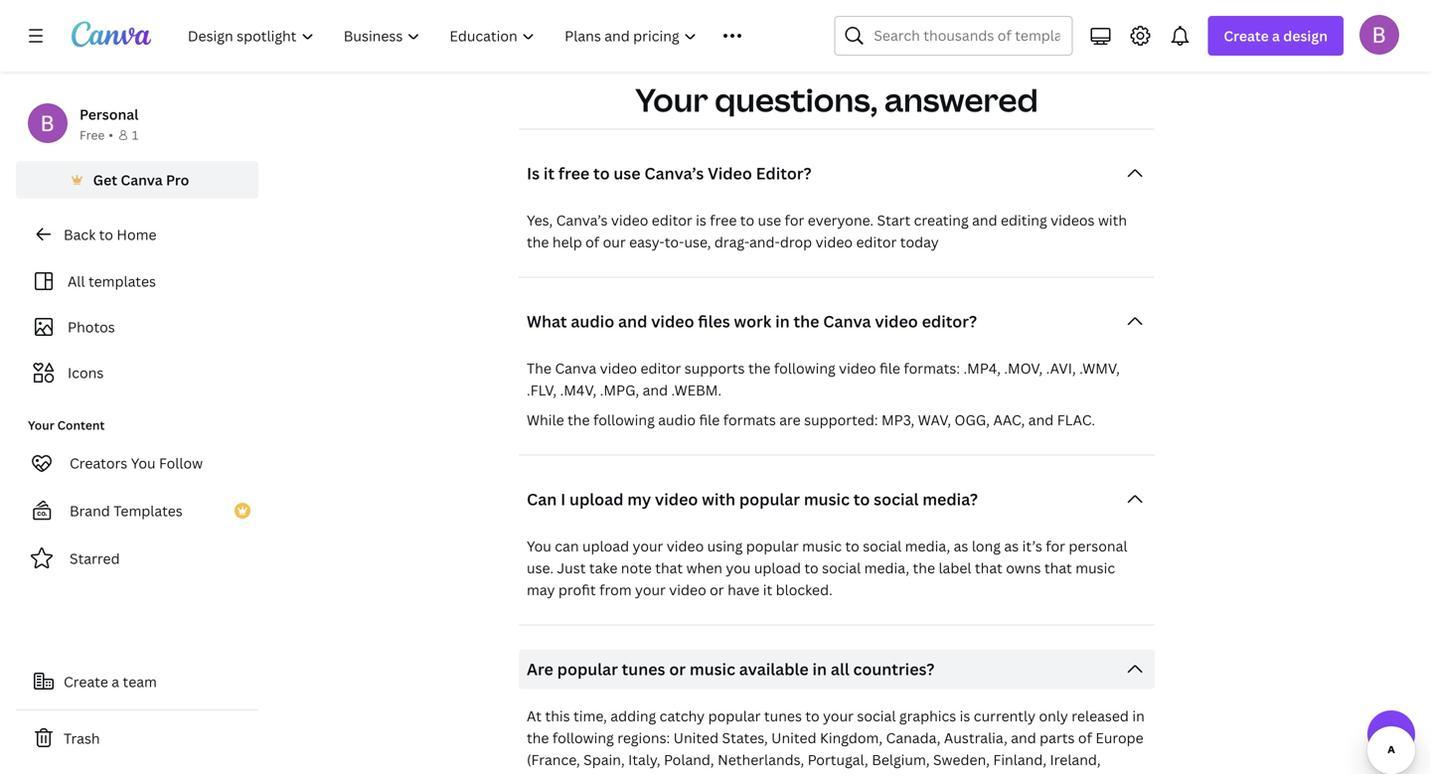 Task type: describe. For each thing, give the bounding box(es) containing it.
what
[[527, 311, 567, 332]]

video down everyone.
[[816, 233, 853, 252]]

for inside yes, canva's video editor is free to use for everyone. start creating and editing videos with the help of our easy-to-use, drag-and-drop video editor today
[[785, 211, 804, 230]]

1 vertical spatial following
[[593, 411, 655, 430]]

sweden,
[[933, 751, 990, 769]]

blocked.
[[776, 581, 833, 599]]

take
[[589, 559, 618, 578]]

currently
[[974, 707, 1036, 726]]

starred
[[70, 549, 120, 568]]

states,
[[722, 729, 768, 748]]

1 vertical spatial your
[[635, 581, 666, 599]]

released
[[1072, 707, 1129, 726]]

videos
[[1051, 211, 1095, 230]]

get
[[93, 170, 117, 189]]

luxembourg).
[[854, 772, 946, 774]]

1 vertical spatial audio
[[658, 411, 696, 430]]

photos link
[[28, 308, 246, 346]]

canva inside dropdown button
[[823, 311, 871, 332]]

catchy
[[660, 707, 705, 726]]

can
[[527, 489, 557, 510]]

creators you follow link
[[16, 443, 258, 483]]

and up finland,
[[1011, 729, 1036, 748]]

poland,
[[664, 751, 714, 769]]

free •
[[80, 127, 113, 143]]

tunes inside at this time, adding catchy popular tunes to your social graphics is currently only released in the following regions: united states, united kingdom, canada, australia, and parts of europe (france, spain, italy, poland, netherlands, portugal, belgium, sweden, finland, ireland, denmark, hungary, greece, norway, croatia, and luxembourg). we're hoping to enable it
[[764, 707, 802, 726]]

icons link
[[28, 354, 246, 392]]

personal
[[1069, 537, 1128, 556]]

create a design
[[1224, 26, 1328, 45]]

we're
[[949, 772, 987, 774]]

use.
[[527, 559, 554, 578]]

pro
[[166, 170, 189, 189]]

use,
[[684, 233, 711, 252]]

can i upload my video with popular music to social media?
[[527, 489, 978, 510]]

to inside yes, canva's video editor is free to use for everyone. start creating and editing videos with the help of our easy-to-use, drag-and-drop video editor today
[[740, 211, 754, 230]]

yes,
[[527, 211, 553, 230]]

2 as from the left
[[1004, 537, 1019, 556]]

owns
[[1006, 559, 1041, 578]]

social for media?
[[874, 489, 919, 510]]

are popular tunes or music available in all countries? button
[[519, 650, 1155, 689]]

it inside dropdown button
[[544, 163, 555, 184]]

1 that from the left
[[655, 559, 683, 578]]

wav,
[[918, 411, 951, 430]]

yes, canva's video editor is free to use for everyone. start creating and editing videos with the help of our easy-to-use, drag-and-drop video editor today
[[527, 211, 1127, 252]]

and inside dropdown button
[[618, 311, 647, 332]]

label
[[939, 559, 972, 578]]

(france,
[[527, 751, 580, 769]]

video inside dropdown button
[[655, 489, 698, 510]]

templates
[[88, 272, 156, 291]]

free
[[80, 127, 105, 143]]

create for create a team
[[64, 672, 108, 691]]

to down the can i upload my video with popular music to social media? dropdown button
[[845, 537, 859, 556]]

today
[[900, 233, 939, 252]]

create a team
[[64, 672, 157, 691]]

supported:
[[804, 411, 878, 430]]

profit
[[558, 581, 596, 599]]

help
[[552, 233, 582, 252]]

the down .m4v,
[[568, 411, 590, 430]]

to up 'portugal,'
[[805, 707, 820, 726]]

the inside at this time, adding catchy popular tunes to your social graphics is currently only released in the following regions: united states, united kingdom, canada, australia, and parts of europe (france, spain, italy, poland, netherlands, portugal, belgium, sweden, finland, ireland, denmark, hungary, greece, norway, croatia, and luxembourg). we're hoping to enable it
[[527, 729, 549, 748]]

video left files
[[651, 311, 694, 332]]

music down personal
[[1076, 559, 1115, 578]]

editor?
[[922, 311, 977, 332]]

all
[[68, 272, 85, 291]]

have
[[728, 581, 760, 599]]

canva for pro
[[121, 170, 163, 189]]

.flv,
[[527, 381, 557, 400]]

in for all
[[813, 659, 827, 680]]

create for create a design
[[1224, 26, 1269, 45]]

hungary,
[[595, 772, 654, 774]]

just
[[557, 559, 586, 578]]

hoping
[[990, 772, 1036, 774]]

music up catchy
[[690, 659, 735, 680]]

brand
[[70, 501, 110, 520]]

the
[[527, 359, 551, 378]]

canva's inside 'is it free to use canva's video editor?' dropdown button
[[644, 163, 704, 184]]

parts
[[1040, 729, 1075, 748]]

editing
[[1001, 211, 1047, 230]]

adding
[[611, 707, 656, 726]]

editor for following
[[641, 359, 681, 378]]

create a design button
[[1208, 16, 1344, 56]]

.mp4,
[[964, 359, 1001, 378]]

long
[[972, 537, 1001, 556]]

a for team
[[112, 672, 119, 691]]

ogg,
[[955, 411, 990, 430]]

greece,
[[657, 772, 708, 774]]

2 vertical spatial upload
[[754, 559, 801, 578]]

the inside yes, canva's video editor is free to use for everyone. start creating and editing videos with the help of our easy-to-use, drag-and-drop video editor today
[[527, 233, 549, 252]]

.mov,
[[1004, 359, 1043, 378]]

video up .mpg,
[[600, 359, 637, 378]]

2 that from the left
[[975, 559, 1003, 578]]

creating
[[914, 211, 969, 230]]

.m4v,
[[560, 381, 597, 400]]

to right the back
[[99, 225, 113, 244]]

of inside yes, canva's video editor is free to use for everyone. start creating and editing videos with the help of our easy-to-use, drag-and-drop video editor today
[[586, 233, 599, 252]]

can
[[555, 537, 579, 556]]

1 vertical spatial media,
[[864, 559, 910, 578]]

0 vertical spatial your
[[633, 537, 663, 556]]

questions,
[[715, 78, 878, 121]]

answered
[[884, 78, 1038, 121]]

icons
[[68, 363, 104, 382]]

regions:
[[617, 729, 670, 748]]

brand templates
[[70, 501, 183, 520]]

home
[[117, 225, 157, 244]]

is inside at this time, adding catchy popular tunes to your social graphics is currently only released in the following regions: united states, united kingdom, canada, australia, and parts of europe (france, spain, italy, poland, netherlands, portugal, belgium, sweden, finland, ireland, denmark, hungary, greece, norway, croatia, and luxembourg). we're hoping to enable it
[[960, 707, 970, 726]]

trash
[[64, 729, 100, 748]]

ireland,
[[1050, 751, 1101, 769]]

personal
[[80, 105, 139, 124]]

and-
[[749, 233, 780, 252]]

0 vertical spatial you
[[131, 454, 156, 473]]

content
[[57, 417, 105, 433]]

get canva pro
[[93, 170, 189, 189]]

graphics
[[899, 707, 956, 726]]

popular inside you can upload your video using popular music to social media, as long as it's for personal use. just take note that when you upload to social media, the label that owns that music may profit from your video or have it blocked.
[[746, 537, 799, 556]]

media?
[[923, 489, 978, 510]]

video left editor?
[[875, 311, 918, 332]]



Task type: vqa. For each thing, say whether or not it's contained in the screenshot.
it's at the bottom right
yes



Task type: locate. For each thing, give the bounding box(es) containing it.
or down when
[[710, 581, 724, 599]]

your left content
[[28, 417, 54, 433]]

0 vertical spatial use
[[614, 163, 641, 184]]

audio right what
[[571, 311, 614, 332]]

video right my
[[655, 489, 698, 510]]

following down time,
[[552, 729, 614, 748]]

2 horizontal spatial that
[[1044, 559, 1072, 578]]

united up poland,
[[674, 729, 719, 748]]

1 vertical spatial tunes
[[764, 707, 802, 726]]

can i upload my video with popular music to social media? button
[[519, 480, 1155, 519]]

canva's
[[644, 163, 704, 184], [556, 211, 608, 230]]

2 united from the left
[[771, 729, 817, 748]]

0 horizontal spatial free
[[558, 163, 590, 184]]

social inside at this time, adding catchy popular tunes to your social graphics is currently only released in the following regions: united states, united kingdom, canada, australia, and parts of europe (france, spain, italy, poland, netherlands, portugal, belgium, sweden, finland, ireland, denmark, hungary, greece, norway, croatia, and luxembourg). we're hoping to enable it
[[857, 707, 896, 726]]

use inside dropdown button
[[614, 163, 641, 184]]

popular up states,
[[708, 707, 761, 726]]

is
[[527, 163, 540, 184]]

1 vertical spatial upload
[[582, 537, 629, 556]]

popular up using
[[739, 489, 800, 510]]

editor?
[[756, 163, 812, 184]]

your
[[633, 537, 663, 556], [635, 581, 666, 599], [823, 707, 854, 726]]

and up .mpg,
[[618, 311, 647, 332]]

1 horizontal spatial your
[[635, 78, 708, 121]]

0 vertical spatial create
[[1224, 26, 1269, 45]]

your questions, answered
[[635, 78, 1038, 121]]

2 horizontal spatial canva
[[823, 311, 871, 332]]

following up "while the following audio file formats are supported: mp3, wav, ogg, aac, and flac."
[[774, 359, 836, 378]]

drop
[[780, 233, 812, 252]]

upload for my
[[570, 489, 624, 510]]

canva's up 'help'
[[556, 211, 608, 230]]

and down 'portugal,'
[[825, 772, 851, 774]]

canva for video
[[555, 359, 596, 378]]

1 vertical spatial free
[[710, 211, 737, 230]]

.webm.
[[671, 381, 722, 400]]

1 vertical spatial file
[[699, 411, 720, 430]]

0 vertical spatial in
[[775, 311, 790, 332]]

the down yes,
[[527, 233, 549, 252]]

upload up take
[[582, 537, 629, 556]]

None search field
[[834, 16, 1073, 56]]

and inside yes, canva's video editor is free to use for everyone. start creating and editing videos with the help of our easy-to-use, drag-and-drop video editor today
[[972, 211, 997, 230]]

for
[[785, 211, 804, 230], [1046, 537, 1065, 556]]

video up our
[[611, 211, 648, 230]]

the down at
[[527, 729, 549, 748]]

0 vertical spatial it
[[544, 163, 555, 184]]

0 vertical spatial of
[[586, 233, 599, 252]]

tunes
[[622, 659, 665, 680], [764, 707, 802, 726]]

following inside the canva video editor supports the following video file formats: .mp4, .mov, .avi, .wmv, .flv, .m4v, .mpg, and .webm.
[[774, 359, 836, 378]]

0 horizontal spatial as
[[954, 537, 968, 556]]

as up label at the right bottom of page
[[954, 537, 968, 556]]

united up croatia, at the right bottom
[[771, 729, 817, 748]]

formats:
[[904, 359, 960, 378]]

the inside dropdown button
[[794, 311, 819, 332]]

your up note
[[633, 537, 663, 556]]

1 horizontal spatial is
[[960, 707, 970, 726]]

in inside at this time, adding catchy popular tunes to your social graphics is currently only released in the following regions: united states, united kingdom, canada, australia, and parts of europe (france, spain, italy, poland, netherlands, portugal, belgium, sweden, finland, ireland, denmark, hungary, greece, norway, croatia, and luxembourg). we're hoping to enable it
[[1132, 707, 1145, 726]]

the right supports
[[748, 359, 771, 378]]

and inside the canva video editor supports the following video file formats: .mp4, .mov, .avi, .wmv, .flv, .m4v, .mpg, and .webm.
[[643, 381, 668, 400]]

2 vertical spatial canva
[[555, 359, 596, 378]]

that down long
[[975, 559, 1003, 578]]

in inside dropdown button
[[813, 659, 827, 680]]

media, up label at the right bottom of page
[[905, 537, 950, 556]]

you
[[726, 559, 751, 578]]

1 horizontal spatial canva's
[[644, 163, 704, 184]]

social inside the can i upload my video with popular music to social media? dropdown button
[[874, 489, 919, 510]]

0 vertical spatial file
[[880, 359, 900, 378]]

•
[[109, 127, 113, 143]]

it inside you can upload your video using popular music to social media, as long as it's for personal use. just take note that when you upload to social media, the label that owns that music may profit from your video or have it blocked.
[[763, 581, 772, 599]]

or
[[710, 581, 724, 599], [669, 659, 686, 680]]

canva inside the canva video editor supports the following video file formats: .mp4, .mov, .avi, .wmv, .flv, .m4v, .mpg, and .webm.
[[555, 359, 596, 378]]

0 vertical spatial canva
[[121, 170, 163, 189]]

create inside button
[[64, 672, 108, 691]]

0 horizontal spatial a
[[112, 672, 119, 691]]

and right .mpg,
[[643, 381, 668, 400]]

of left our
[[586, 233, 599, 252]]

a inside dropdown button
[[1272, 26, 1280, 45]]

canva's inside yes, canva's video editor is free to use for everyone. start creating and editing videos with the help of our easy-to-use, drag-and-drop video editor today
[[556, 211, 608, 230]]

0 vertical spatial free
[[558, 163, 590, 184]]

tunes inside dropdown button
[[622, 659, 665, 680]]

all templates
[[68, 272, 156, 291]]

video down when
[[669, 581, 706, 599]]

australia,
[[944, 729, 1008, 748]]

media, left label at the right bottom of page
[[864, 559, 910, 578]]

1 vertical spatial your
[[28, 417, 54, 433]]

free up drag-
[[710, 211, 737, 230]]

social up blocked.
[[822, 559, 861, 578]]

upload right i
[[570, 489, 624, 510]]

that right note
[[655, 559, 683, 578]]

europe
[[1096, 729, 1144, 748]]

team
[[123, 672, 157, 691]]

2 vertical spatial in
[[1132, 707, 1145, 726]]

0 vertical spatial audio
[[571, 311, 614, 332]]

1 vertical spatial it
[[763, 581, 772, 599]]

1 horizontal spatial use
[[758, 211, 781, 230]]

you inside you can upload your video using popular music to social media, as long as it's for personal use. just take note that when you upload to social media, the label that owns that music may profit from your video or have it blocked.
[[527, 537, 551, 556]]

1 horizontal spatial of
[[1078, 729, 1092, 748]]

1 horizontal spatial file
[[880, 359, 900, 378]]

formats
[[723, 411, 776, 430]]

1 horizontal spatial tunes
[[764, 707, 802, 726]]

back
[[64, 225, 96, 244]]

0 horizontal spatial of
[[586, 233, 599, 252]]

1 horizontal spatial for
[[1046, 537, 1065, 556]]

0 vertical spatial your
[[635, 78, 708, 121]]

photos
[[68, 318, 115, 336]]

2 vertical spatial following
[[552, 729, 614, 748]]

use inside yes, canva's video editor is free to use for everyone. start creating and editing videos with the help of our easy-to-use, drag-and-drop video editor today
[[758, 211, 781, 230]]

to up blocked.
[[804, 559, 819, 578]]

1 vertical spatial you
[[527, 537, 551, 556]]

1 horizontal spatial create
[[1224, 26, 1269, 45]]

1 vertical spatial canva's
[[556, 211, 608, 230]]

to
[[593, 163, 610, 184], [740, 211, 754, 230], [99, 225, 113, 244], [854, 489, 870, 510], [845, 537, 859, 556], [804, 559, 819, 578], [805, 707, 820, 726], [1040, 772, 1054, 774]]

following down .mpg,
[[593, 411, 655, 430]]

is inside yes, canva's video editor is free to use for everyone. start creating and editing videos with the help of our easy-to-use, drag-and-drop video editor today
[[696, 211, 707, 230]]

your for your questions, answered
[[635, 78, 708, 121]]

0 vertical spatial upload
[[570, 489, 624, 510]]

note
[[621, 559, 652, 578]]

while the following audio file formats are supported: mp3, wav, ogg, aac, and flac.
[[527, 411, 1095, 430]]

music up you can upload your video using popular music to social media, as long as it's for personal use. just take note that when you upload to social media, the label that owns that music may profit from your video or have it blocked. at bottom
[[804, 489, 850, 510]]

for right it's
[[1046, 537, 1065, 556]]

0 horizontal spatial united
[[674, 729, 719, 748]]

the right work at top right
[[794, 311, 819, 332]]

media,
[[905, 537, 950, 556], [864, 559, 910, 578]]

spain,
[[584, 751, 625, 769]]

0 horizontal spatial file
[[699, 411, 720, 430]]

as left it's
[[1004, 537, 1019, 556]]

1 horizontal spatial free
[[710, 211, 737, 230]]

1 vertical spatial a
[[112, 672, 119, 691]]

0 horizontal spatial you
[[131, 454, 156, 473]]

1 horizontal spatial it
[[763, 581, 772, 599]]

file
[[880, 359, 900, 378], [699, 411, 720, 430]]

1 vertical spatial use
[[758, 211, 781, 230]]

0 vertical spatial editor
[[652, 211, 692, 230]]

0 horizontal spatial that
[[655, 559, 683, 578]]

kingdom,
[[820, 729, 883, 748]]

in left all
[[813, 659, 827, 680]]

free
[[558, 163, 590, 184], [710, 211, 737, 230]]

1 horizontal spatial in
[[813, 659, 827, 680]]

your content
[[28, 417, 105, 433]]

it's
[[1022, 537, 1042, 556]]

my
[[627, 489, 651, 510]]

free inside dropdown button
[[558, 163, 590, 184]]

of inside at this time, adding catchy popular tunes to your social graphics is currently only released in the following regions: united states, united kingdom, canada, australia, and parts of europe (france, spain, italy, poland, netherlands, portugal, belgium, sweden, finland, ireland, denmark, hungary, greece, norway, croatia, and luxembourg). we're hoping to enable it
[[1078, 729, 1092, 748]]

back to home
[[64, 225, 157, 244]]

free right the is
[[558, 163, 590, 184]]

you up use.
[[527, 537, 551, 556]]

is up use,
[[696, 211, 707, 230]]

a
[[1272, 26, 1280, 45], [112, 672, 119, 691]]

.avi,
[[1046, 359, 1076, 378]]

a left design
[[1272, 26, 1280, 45]]

1 horizontal spatial that
[[975, 559, 1003, 578]]

0 horizontal spatial or
[[669, 659, 686, 680]]

in up europe
[[1132, 707, 1145, 726]]

start
[[877, 211, 911, 230]]

1 vertical spatial with
[[702, 489, 736, 510]]

upload
[[570, 489, 624, 510], [582, 537, 629, 556], [754, 559, 801, 578]]

0 vertical spatial following
[[774, 359, 836, 378]]

time,
[[574, 707, 607, 726]]

0 horizontal spatial with
[[702, 489, 736, 510]]

video down what audio and video files work in the canva video editor? dropdown button
[[839, 359, 876, 378]]

1 horizontal spatial or
[[710, 581, 724, 599]]

editor down start
[[856, 233, 897, 252]]

0 horizontal spatial for
[[785, 211, 804, 230]]

2 vertical spatial your
[[823, 707, 854, 726]]

while
[[527, 411, 564, 430]]

video
[[611, 211, 648, 230], [816, 233, 853, 252], [651, 311, 694, 332], [875, 311, 918, 332], [600, 359, 637, 378], [839, 359, 876, 378], [655, 489, 698, 510], [667, 537, 704, 556], [669, 581, 706, 599]]

social left media?
[[874, 489, 919, 510]]

3 that from the left
[[1044, 559, 1072, 578]]

everyone.
[[808, 211, 874, 230]]

0 horizontal spatial audio
[[571, 311, 614, 332]]

popular
[[739, 489, 800, 510], [746, 537, 799, 556], [557, 659, 618, 680], [708, 707, 761, 726]]

and right aac,
[[1028, 411, 1054, 430]]

to up you can upload your video using popular music to social media, as long as it's for personal use. just take note that when you upload to social media, the label that owns that music may profit from your video or have it blocked. at bottom
[[854, 489, 870, 510]]

the inside you can upload your video using popular music to social media, as long as it's for personal use. just take note that when you upload to social media, the label that owns that music may profit from your video or have it blocked.
[[913, 559, 935, 578]]

video
[[708, 163, 752, 184]]

0 vertical spatial with
[[1098, 211, 1127, 230]]

is up 'australia,'
[[960, 707, 970, 726]]

the inside the canva video editor supports the following video file formats: .mp4, .mov, .avi, .wmv, .flv, .m4v, .mpg, and .webm.
[[748, 359, 771, 378]]

with up using
[[702, 489, 736, 510]]

creators
[[70, 454, 128, 473]]

editor for to
[[652, 211, 692, 230]]

0 horizontal spatial it
[[544, 163, 555, 184]]

in
[[775, 311, 790, 332], [813, 659, 827, 680], [1132, 707, 1145, 726]]

0 horizontal spatial in
[[775, 311, 790, 332]]

at this time, adding catchy popular tunes to your social graphics is currently only released in the following regions: united states, united kingdom, canada, australia, and parts of europe (france, spain, italy, poland, netherlands, portugal, belgium, sweden, finland, ireland, denmark, hungary, greece, norway, croatia, and luxembourg). we're hoping to enable it
[[527, 707, 1145, 774]]

0 horizontal spatial canva
[[121, 170, 163, 189]]

your inside at this time, adding catchy popular tunes to your social graphics is currently only released in the following regions: united states, united kingdom, canada, australia, and parts of europe (france, spain, italy, poland, netherlands, portugal, belgium, sweden, finland, ireland, denmark, hungary, greece, norway, croatia, and luxembourg). we're hoping to enable it
[[823, 707, 854, 726]]

video up when
[[667, 537, 704, 556]]

tunes up states,
[[764, 707, 802, 726]]

0 vertical spatial a
[[1272, 26, 1280, 45]]

only
[[1039, 707, 1068, 726]]

0 horizontal spatial canva's
[[556, 211, 608, 230]]

to down finland,
[[1040, 772, 1054, 774]]

may
[[527, 581, 555, 599]]

in inside dropdown button
[[775, 311, 790, 332]]

this
[[545, 707, 570, 726]]

canva up the canva video editor supports the following video file formats: .mp4, .mov, .avi, .wmv, .flv, .m4v, .mpg, and .webm.
[[823, 311, 871, 332]]

social up kingdom, at the bottom of page
[[857, 707, 896, 726]]

of up ireland,
[[1078, 729, 1092, 748]]

1 vertical spatial of
[[1078, 729, 1092, 748]]

create left team
[[64, 672, 108, 691]]

create a team button
[[16, 662, 258, 702]]

flac.
[[1057, 411, 1095, 430]]

popular up you
[[746, 537, 799, 556]]

that right 'owns'
[[1044, 559, 1072, 578]]

2 vertical spatial editor
[[641, 359, 681, 378]]

music up blocked.
[[802, 537, 842, 556]]

social down the can i upload my video with popular music to social media? dropdown button
[[863, 537, 902, 556]]

your up kingdom, at the bottom of page
[[823, 707, 854, 726]]

1 horizontal spatial united
[[771, 729, 817, 748]]

1 as from the left
[[954, 537, 968, 556]]

create inside dropdown button
[[1224, 26, 1269, 45]]

canva up .m4v,
[[555, 359, 596, 378]]

create
[[1224, 26, 1269, 45], [64, 672, 108, 691]]

or inside you can upload your video using popular music to social media, as long as it's for personal use. just take note that when you upload to social media, the label that owns that music may profit from your video or have it blocked.
[[710, 581, 724, 599]]

editor inside the canva video editor supports the following video file formats: .mp4, .mov, .avi, .wmv, .flv, .m4v, .mpg, and .webm.
[[641, 359, 681, 378]]

free inside yes, canva's video editor is free to use for everyone. start creating and editing videos with the help of our easy-to-use, drag-and-drop video editor today
[[710, 211, 737, 230]]

with right videos
[[1098, 211, 1127, 230]]

audio inside dropdown button
[[571, 311, 614, 332]]

with
[[1098, 211, 1127, 230], [702, 489, 736, 510]]

1 horizontal spatial with
[[1098, 211, 1127, 230]]

0 horizontal spatial tunes
[[622, 659, 665, 680]]

1 united from the left
[[674, 729, 719, 748]]

social for media,
[[863, 537, 902, 556]]

with inside dropdown button
[[702, 489, 736, 510]]

1 horizontal spatial canva
[[555, 359, 596, 378]]

0 horizontal spatial use
[[614, 163, 641, 184]]

the left label at the right bottom of page
[[913, 559, 935, 578]]

canva's left 'video'
[[644, 163, 704, 184]]

a left team
[[112, 672, 119, 691]]

bob builder image
[[1360, 15, 1399, 54]]

canva inside button
[[121, 170, 163, 189]]

2 horizontal spatial in
[[1132, 707, 1145, 726]]

0 vertical spatial media,
[[905, 537, 950, 556]]

use up and-
[[758, 211, 781, 230]]

in right work at top right
[[775, 311, 790, 332]]

in for the
[[775, 311, 790, 332]]

is
[[696, 211, 707, 230], [960, 707, 970, 726]]

.wmv,
[[1079, 359, 1120, 378]]

music
[[804, 489, 850, 510], [802, 537, 842, 556], [1076, 559, 1115, 578], [690, 659, 735, 680]]

popular up time,
[[557, 659, 618, 680]]

top level navigation element
[[175, 16, 787, 56], [175, 16, 787, 56]]

to up drag-
[[740, 211, 754, 230]]

with inside yes, canva's video editor is free to use for everyone. start creating and editing videos with the help of our easy-to-use, drag-and-drop video editor today
[[1098, 211, 1127, 230]]

0 vertical spatial is
[[696, 211, 707, 230]]

belgium,
[[872, 751, 930, 769]]

social for graphics
[[857, 707, 896, 726]]

is it free to use canva's video editor?
[[527, 163, 812, 184]]

your down note
[[635, 581, 666, 599]]

easy-
[[629, 233, 665, 252]]

design
[[1283, 26, 1328, 45]]

it right the is
[[544, 163, 555, 184]]

audio down .webm.
[[658, 411, 696, 430]]

1 horizontal spatial you
[[527, 537, 551, 556]]

create left design
[[1224, 26, 1269, 45]]

1 horizontal spatial a
[[1272, 26, 1280, 45]]

1 horizontal spatial as
[[1004, 537, 1019, 556]]

and left editing
[[972, 211, 997, 230]]

editor up .webm.
[[641, 359, 681, 378]]

file down .webm.
[[699, 411, 720, 430]]

you can upload your video using popular music to social media, as long as it's for personal use. just take note that when you upload to social media, the label that owns that music may profit from your video or have it blocked.
[[527, 537, 1128, 599]]

1 vertical spatial editor
[[856, 233, 897, 252]]

to right the is
[[593, 163, 610, 184]]

aac,
[[993, 411, 1025, 430]]

drag-
[[715, 233, 749, 252]]

creators you follow
[[70, 454, 203, 473]]

use up our
[[614, 163, 641, 184]]

or up catchy
[[669, 659, 686, 680]]

Search search field
[[874, 17, 1060, 55]]

or inside dropdown button
[[669, 659, 686, 680]]

file left formats:
[[880, 359, 900, 378]]

0 horizontal spatial your
[[28, 417, 54, 433]]

editor up to- at the left top of the page
[[652, 211, 692, 230]]

at
[[527, 707, 542, 726]]

your for your content
[[28, 417, 54, 433]]

follow
[[159, 454, 203, 473]]

it right "have"
[[763, 581, 772, 599]]

1 vertical spatial for
[[1046, 537, 1065, 556]]

0 vertical spatial canva's
[[644, 163, 704, 184]]

0 vertical spatial for
[[785, 211, 804, 230]]

united
[[674, 729, 719, 748], [771, 729, 817, 748]]

tunes up the adding
[[622, 659, 665, 680]]

1 vertical spatial canva
[[823, 311, 871, 332]]

using
[[707, 537, 743, 556]]

1 vertical spatial in
[[813, 659, 827, 680]]

following inside at this time, adding catchy popular tunes to your social graphics is currently only released in the following regions: united states, united kingdom, canada, australia, and parts of europe (france, spain, italy, poland, netherlands, portugal, belgium, sweden, finland, ireland, denmark, hungary, greece, norway, croatia, and luxembourg). we're hoping to enable it
[[552, 729, 614, 748]]

0 vertical spatial or
[[710, 581, 724, 599]]

file inside the canva video editor supports the following video file formats: .mp4, .mov, .avi, .wmv, .flv, .m4v, .mpg, and .webm.
[[880, 359, 900, 378]]

portugal,
[[808, 751, 868, 769]]

upload inside dropdown button
[[570, 489, 624, 510]]

canva left the "pro" at the left top of the page
[[121, 170, 163, 189]]

denmark,
[[527, 772, 591, 774]]

popular inside at this time, adding catchy popular tunes to your social graphics is currently only released in the following regions: united states, united kingdom, canada, australia, and parts of europe (france, spain, italy, poland, netherlands, portugal, belgium, sweden, finland, ireland, denmark, hungary, greece, norway, croatia, and luxembourg). we're hoping to enable it
[[708, 707, 761, 726]]

1 horizontal spatial audio
[[658, 411, 696, 430]]

0 vertical spatial tunes
[[622, 659, 665, 680]]

1 vertical spatial or
[[669, 659, 686, 680]]

upload up blocked.
[[754, 559, 801, 578]]

1 vertical spatial create
[[64, 672, 108, 691]]

upload for your
[[582, 537, 629, 556]]

a for design
[[1272, 26, 1280, 45]]

supports
[[685, 359, 745, 378]]

for up drop
[[785, 211, 804, 230]]

0 horizontal spatial is
[[696, 211, 707, 230]]

1 vertical spatial is
[[960, 707, 970, 726]]

mp3,
[[882, 411, 915, 430]]

a inside button
[[112, 672, 119, 691]]

your up is it free to use canva's video editor?
[[635, 78, 708, 121]]

0 horizontal spatial create
[[64, 672, 108, 691]]

you left follow
[[131, 454, 156, 473]]

for inside you can upload your video using popular music to social media, as long as it's for personal use. just take note that when you upload to social media, the label that owns that music may profit from your video or have it blocked.
[[1046, 537, 1065, 556]]

croatia,
[[769, 772, 822, 774]]



